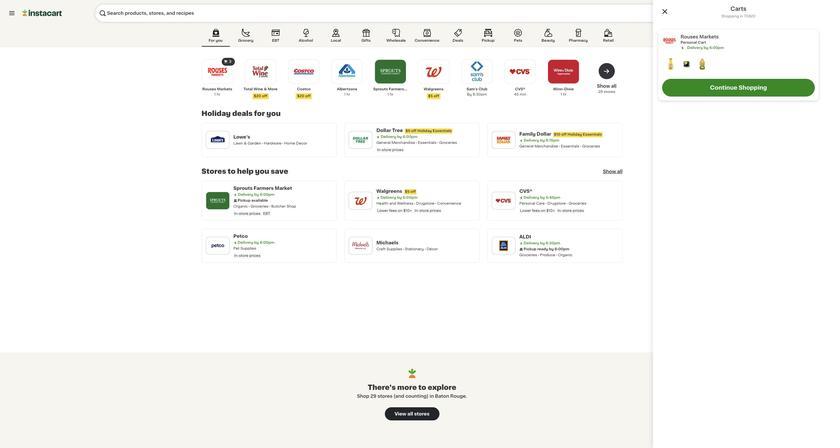 Task type: describe. For each thing, give the bounding box(es) containing it.
by
[[467, 93, 472, 96]]

winn-
[[553, 88, 565, 91]]

produce
[[540, 254, 556, 257]]

1 inside rouses markets 1 hr
[[214, 93, 216, 96]]

available
[[251, 199, 268, 203]]

ready
[[538, 248, 548, 251]]

view
[[395, 412, 407, 417]]

store down pickup available
[[239, 212, 248, 216]]

in- down health and wellness drugstore convenience at top
[[415, 209, 420, 213]]

5:45pm
[[546, 196, 561, 200]]

tab panel containing holiday deals for you
[[198, 57, 626, 263]]

pickup inside pickup button
[[482, 39, 495, 42]]

aldi logo image
[[495, 238, 512, 255]]

show for show all 29 stores
[[597, 84, 610, 89]]

albertsons 1 hr
[[337, 88, 357, 96]]

alcohol button
[[292, 28, 320, 47]]

continue shopping
[[710, 85, 767, 91]]

29 inside there's more to explore shop 29 stores (and counting) in baton rouge.
[[371, 395, 377, 399]]

1 vertical spatial walgreens
[[377, 189, 402, 194]]

sam's club image
[[466, 61, 488, 83]]

general for dollar tree
[[377, 141, 391, 145]]

gifts button
[[352, 28, 380, 47]]

delivery for sprouts farmers market logo
[[238, 193, 253, 197]]

walgreens image
[[423, 61, 445, 83]]

pet
[[234, 247, 240, 251]]

in- down personal care drugstore groceries
[[558, 209, 563, 213]]

baton
[[435, 395, 449, 399]]

in inside carts shopping in 70820
[[740, 14, 743, 18]]

merchandise for dollar tree
[[392, 141, 415, 145]]

1 horizontal spatial walgreens
[[424, 88, 444, 91]]

health and wellness drugstore convenience
[[377, 202, 462, 206]]

for you button
[[202, 28, 230, 47]]

stationery
[[405, 248, 424, 251]]

delivery for dollar tree logo
[[381, 135, 396, 139]]

6:15pm
[[546, 139, 560, 143]]

tropicana 100% orange juice, original, no pulp image
[[665, 58, 677, 70]]

delivery by 6:00pm down cart
[[688, 46, 724, 50]]

petco logo image
[[209, 238, 226, 255]]

lower for health
[[377, 209, 388, 213]]

29 inside the show all 29 stores
[[599, 90, 603, 94]]

by for petco logo
[[254, 241, 259, 245]]

wholesale button
[[382, 28, 410, 47]]

family dollar logo image
[[495, 132, 512, 149]]

continue
[[710, 85, 738, 91]]

michaels logo image
[[352, 238, 369, 255]]

stores inside view all stores button
[[414, 412, 430, 417]]

there's more to explore shop 29 stores (and counting) in baton rouge.
[[357, 385, 467, 399]]

help
[[237, 168, 254, 175]]

health
[[377, 202, 389, 206]]

delivery for petco logo
[[238, 241, 253, 245]]

1 horizontal spatial organic
[[558, 254, 573, 257]]

6:30pm inside sam's club by 6:30pm
[[473, 93, 487, 96]]

prices down health and wellness drugstore convenience at top
[[430, 209, 441, 213]]

total
[[244, 88, 253, 91]]

supplies inside michaels craft supplies stationery décor
[[387, 248, 402, 251]]

$20 inside 'total wine & more $20 off'
[[254, 94, 261, 98]]

store down the pet supplies
[[239, 254, 248, 258]]

winn dixie image
[[553, 61, 575, 83]]

essentials inside family dollar $10 off holiday essentials
[[583, 133, 602, 137]]

stores to help you save
[[202, 168, 288, 175]]

0 horizontal spatial dollar
[[377, 128, 391, 133]]

albertsons image
[[336, 61, 358, 83]]

delivery for aldi logo
[[524, 242, 539, 246]]

local
[[331, 39, 341, 42]]

prices down the pet supplies
[[249, 254, 261, 258]]

groceries for 5:45pm
[[569, 202, 587, 206]]

michaels craft supplies stationery décor
[[377, 241, 438, 251]]

cart
[[698, 41, 706, 44]]

store right dollar tree logo
[[382, 148, 392, 152]]

counting)
[[406, 395, 429, 399]]

show all button
[[603, 169, 623, 175]]

cvs® 45 min
[[514, 88, 527, 96]]

care
[[536, 202, 545, 206]]

ebt inside ebt button
[[272, 39, 280, 42]]

pickup ready by 6:00pm
[[524, 248, 570, 251]]

off inside dollar tree $5 off holiday essentials
[[411, 129, 417, 133]]

groceries for 6:15pm
[[582, 145, 600, 148]]

retail
[[603, 39, 614, 42]]

store down health and wellness drugstore convenience at top
[[420, 209, 429, 213]]

in- down pickup available
[[234, 212, 239, 216]]

delivery by 6:00pm for pickup available
[[238, 193, 275, 197]]

sprouts farmers market 1 hr
[[373, 88, 418, 96]]

show for show all
[[603, 170, 616, 174]]

general merchandise essentials groceries for family dollar
[[520, 145, 600, 148]]

delivery by 6:15pm
[[524, 139, 560, 143]]

view all stores
[[395, 412, 430, 417]]

aldi
[[520, 235, 531, 240]]

farmers for sprouts farmers market
[[254, 186, 274, 191]]

rouses for rouses markets 1 hr
[[202, 88, 216, 91]]

prices down personal care drugstore groceries
[[573, 209, 584, 213]]

shop inside tab panel
[[287, 205, 296, 209]]

6:00pm for sprouts farmers market logo
[[260, 193, 275, 197]]

rouses markets personal cart
[[681, 35, 719, 44]]

stores inside there's more to explore shop 29 stores (and counting) in baton rouge.
[[378, 395, 393, 399]]

(and
[[394, 395, 405, 399]]

rouses for rouses markets personal cart
[[681, 35, 699, 39]]

2 vertical spatial $5
[[405, 190, 410, 194]]

1 vertical spatial 6:30pm
[[546, 242, 561, 246]]

$20 inside costco $20 off
[[297, 94, 304, 98]]

lowe's logo image
[[209, 132, 226, 149]]

for you
[[209, 39, 223, 42]]

delivery for family dollar logo
[[524, 139, 539, 143]]

you for holiday deals for you
[[267, 110, 281, 117]]

1 vertical spatial walgreens $5 off
[[377, 189, 416, 194]]

total wine & more $20 off
[[244, 88, 278, 98]]

costco
[[297, 88, 311, 91]]

you for stores to help you save
[[255, 168, 269, 175]]

on for and
[[398, 209, 403, 213]]

petco
[[234, 234, 248, 239]]

lower fees on $10+ in-store prices for wellness
[[377, 209, 441, 213]]

lower for personal
[[520, 209, 531, 213]]

rouge.
[[451, 395, 467, 399]]

cvs® image
[[509, 61, 532, 83]]

0 horizontal spatial supplies
[[241, 247, 256, 251]]

in inside there's more to explore shop 29 stores (and counting) in baton rouge.
[[430, 395, 434, 399]]

michaels
[[377, 241, 399, 246]]

ebt button
[[262, 28, 290, 47]]

70820
[[744, 14, 756, 18]]

gifts
[[362, 39, 371, 42]]

delivery by 6:00pm up the pet supplies
[[238, 241, 275, 245]]

organic groceries butcher shop
[[234, 205, 296, 209]]

shop inside there's more to explore shop 29 stores (and counting) in baton rouge.
[[357, 395, 369, 399]]

3
[[229, 60, 232, 64]]

deals
[[232, 110, 253, 117]]

on for care
[[541, 209, 546, 213]]

family dollar $10 off holiday essentials
[[520, 132, 602, 137]]

hr inside 'albertsons 1 hr'
[[347, 93, 350, 96]]

lowe's lawn & garden hardware home decor
[[234, 135, 307, 145]]

by down cart
[[704, 46, 709, 50]]

holiday deals for you
[[202, 110, 281, 117]]

mott's 100% original apple juice image
[[697, 58, 709, 70]]

off inside costco $20 off
[[305, 94, 311, 98]]

pickup button
[[474, 28, 502, 47]]

off inside family dollar $10 off holiday essentials
[[562, 133, 567, 137]]

$10+ for wellness
[[404, 209, 412, 213]]

0 vertical spatial $5
[[428, 94, 433, 98]]

explore
[[428, 385, 457, 392]]

1 inside 'albertsons 1 hr'
[[344, 93, 346, 96]]

by up produce
[[549, 248, 554, 251]]

beauty button
[[534, 28, 563, 47]]

and
[[390, 202, 396, 206]]

all for view all stores
[[408, 412, 413, 417]]

shopping for continue
[[739, 85, 767, 91]]

view all stores button
[[385, 408, 440, 421]]

off inside 'total wine & more $20 off'
[[262, 94, 267, 98]]

& for lowe's
[[244, 142, 247, 145]]

prices down organic groceries butcher shop
[[249, 212, 261, 216]]

0 horizontal spatial holiday
[[202, 110, 231, 117]]

cvs® logo image
[[495, 193, 512, 210]]

6:00pm for petco logo
[[260, 241, 275, 245]]

for
[[209, 39, 215, 42]]

rouses markets 1 hr
[[202, 88, 232, 96]]

grocery
[[238, 39, 254, 42]]

pets
[[514, 39, 523, 42]]

pet supplies
[[234, 247, 256, 251]]

family
[[520, 132, 536, 137]]

there's
[[368, 385, 396, 392]]

décor
[[427, 248, 438, 251]]

personal care drugstore groceries
[[520, 202, 587, 206]]

to inside tab panel
[[228, 168, 236, 175]]



Task type: locate. For each thing, give the bounding box(es) containing it.
2 vertical spatial stores
[[414, 412, 430, 417]]

convenience inside 'button'
[[415, 39, 440, 42]]

0 horizontal spatial $10+
[[404, 209, 412, 213]]

sprouts
[[373, 88, 388, 91], [234, 186, 253, 191]]

all inside popup button
[[617, 170, 623, 174]]

on down care
[[541, 209, 546, 213]]

driscoll's blackberries image
[[681, 58, 693, 70]]

pickup for aldi
[[524, 248, 537, 251]]

off
[[262, 94, 267, 98], [305, 94, 311, 98], [434, 94, 439, 98], [411, 129, 417, 133], [562, 133, 567, 137], [411, 190, 416, 194]]

& inside the lowe's lawn & garden hardware home decor
[[244, 142, 247, 145]]

costco image
[[293, 61, 315, 83]]

lower down health
[[377, 209, 388, 213]]

rouses inside 'rouses markets personal cart'
[[681, 35, 699, 39]]

off down wine
[[262, 94, 267, 98]]

1 1 from the left
[[214, 93, 216, 96]]

farmers
[[389, 88, 404, 91], [254, 186, 274, 191]]

club
[[479, 88, 488, 91]]

6:00pm up produce
[[555, 248, 570, 251]]

by up the "ready"
[[540, 242, 545, 246]]

1 vertical spatial in-store prices
[[234, 254, 261, 258]]

pharmacy button
[[564, 28, 593, 47]]

off up health and wellness drugstore convenience at top
[[411, 190, 416, 194]]

holiday for dollar
[[418, 129, 432, 133]]

1 horizontal spatial ebt
[[272, 39, 280, 42]]

2 hr from the left
[[347, 93, 350, 96]]

hr down dixie
[[563, 93, 567, 96]]

2 vertical spatial pickup
[[524, 248, 537, 251]]

1 hr from the left
[[217, 93, 220, 96]]

off down costco
[[305, 94, 311, 98]]

& inside 'total wine & more $20 off'
[[264, 88, 267, 91]]

walgreens up and
[[377, 189, 402, 194]]

lower fees on $10+ in-store prices
[[377, 209, 441, 213], [520, 209, 584, 213]]

45
[[514, 93, 519, 96]]

0 vertical spatial markets
[[700, 35, 719, 39]]

decor
[[296, 142, 307, 145]]

holiday for family
[[568, 133, 582, 137]]

1 horizontal spatial $10+
[[547, 209, 555, 213]]

1 vertical spatial cvs®
[[520, 189, 533, 194]]

0 horizontal spatial rouses
[[202, 88, 216, 91]]

1 horizontal spatial to
[[419, 385, 426, 392]]

1 vertical spatial to
[[419, 385, 426, 392]]

hr
[[217, 93, 220, 96], [347, 93, 350, 96], [390, 93, 394, 96], [563, 93, 567, 96]]

markets left total
[[217, 88, 232, 91]]

1 horizontal spatial shop
[[357, 395, 369, 399]]

dixie
[[565, 88, 574, 91]]

pickup left pets
[[482, 39, 495, 42]]

hr inside winn-dixie 1 hr
[[563, 93, 567, 96]]

0 vertical spatial farmers
[[389, 88, 404, 91]]

hardware
[[264, 142, 282, 145]]

merchandise down delivery by 6:15pm
[[535, 145, 558, 148]]

butcher
[[271, 205, 286, 209]]

supplies
[[241, 247, 256, 251], [387, 248, 402, 251]]

continue shopping button
[[663, 79, 815, 97]]

1 vertical spatial 29
[[371, 395, 377, 399]]

rouses markets image left 3
[[206, 61, 229, 83]]

show inside the show all 29 stores
[[597, 84, 610, 89]]

save
[[271, 168, 288, 175]]

markets inside 'rouses markets personal cart'
[[700, 35, 719, 39]]

by for aldi logo
[[540, 242, 545, 246]]

farmers down sprouts farmers market image
[[389, 88, 404, 91]]

drugstore
[[416, 202, 435, 206], [548, 202, 566, 206]]

in-
[[377, 148, 382, 152], [415, 209, 420, 213], [558, 209, 563, 213], [234, 212, 239, 216], [234, 254, 239, 258]]

rouses markets image for personal cart
[[663, 34, 677, 48]]

6:30pm down club
[[473, 93, 487, 96]]

grocery button
[[232, 28, 260, 47]]

delivery for walgreens logo
[[381, 196, 396, 200]]

6:00pm up wellness
[[403, 196, 418, 200]]

0 horizontal spatial merchandise
[[392, 141, 415, 145]]

sprouts for sprouts farmers market
[[234, 186, 253, 191]]

pets button
[[504, 28, 533, 47]]

4 1 from the left
[[561, 93, 562, 96]]

by for family dollar logo
[[540, 139, 545, 143]]

0 vertical spatial cvs®
[[515, 88, 526, 91]]

shopping down carts
[[722, 14, 739, 18]]

1 horizontal spatial $20
[[297, 94, 304, 98]]

wellness
[[397, 202, 414, 206]]

0 horizontal spatial rouses markets image
[[206, 61, 229, 83]]

1 drugstore from the left
[[416, 202, 435, 206]]

off right $10 at the right
[[562, 133, 567, 137]]

1 up the holiday deals for you
[[214, 93, 216, 96]]

0 horizontal spatial to
[[228, 168, 236, 175]]

0 horizontal spatial lower fees on $10+ in-store prices
[[377, 209, 441, 213]]

off right tree at the left of page
[[411, 129, 417, 133]]

all inside the show all 29 stores
[[611, 84, 617, 89]]

6:00pm
[[710, 46, 724, 50], [403, 135, 418, 139], [260, 193, 275, 197], [403, 196, 418, 200], [260, 241, 275, 245], [555, 248, 570, 251]]

sprouts for sprouts farmers market 1 hr
[[373, 88, 388, 91]]

hr inside rouses markets 1 hr
[[217, 93, 220, 96]]

2 drugstore from the left
[[548, 202, 566, 206]]

1 horizontal spatial market
[[405, 88, 418, 91]]

$10+ down wellness
[[404, 209, 412, 213]]

2 lower from the left
[[520, 209, 531, 213]]

1 horizontal spatial in
[[740, 14, 743, 18]]

general merchandise essentials groceries for dollar tree
[[377, 141, 457, 145]]

2 vertical spatial you
[[255, 168, 269, 175]]

lower
[[377, 209, 388, 213], [520, 209, 531, 213]]

sprouts inside sprouts farmers market 1 hr
[[373, 88, 388, 91]]

farmers for sprouts farmers market 1 hr
[[389, 88, 404, 91]]

sam's
[[467, 88, 478, 91]]

delivery up pickup available
[[238, 193, 253, 197]]

1 inside winn-dixie 1 hr
[[561, 93, 562, 96]]

1 vertical spatial shopping
[[739, 85, 767, 91]]

groceries produce organic
[[520, 254, 573, 257]]

shopping for carts
[[722, 14, 739, 18]]

alcohol
[[299, 39, 313, 42]]

groceries
[[439, 141, 457, 145], [582, 145, 600, 148], [569, 202, 587, 206], [251, 205, 269, 209], [520, 254, 537, 257]]

delivery by 5:45pm
[[524, 196, 561, 200]]

2 on from the left
[[541, 209, 546, 213]]

None search field
[[95, 4, 745, 22]]

prices down tree at the left of page
[[392, 148, 404, 152]]

by up the pet supplies
[[254, 241, 259, 245]]

1 horizontal spatial general merchandise essentials groceries
[[520, 145, 600, 148]]

0 horizontal spatial ebt
[[263, 212, 270, 216]]

store down personal care drugstore groceries
[[563, 209, 572, 213]]

1 vertical spatial market
[[275, 186, 292, 191]]

shopping inside carts shopping in 70820
[[722, 14, 739, 18]]

0 horizontal spatial general merchandise essentials groceries
[[377, 141, 457, 145]]

pickup
[[482, 39, 495, 42], [238, 199, 251, 203], [524, 248, 537, 251]]

0 vertical spatial 6:30pm
[[473, 93, 487, 96]]

general merchandise essentials groceries
[[377, 141, 457, 145], [520, 145, 600, 148]]

stores
[[202, 168, 226, 175]]

convenience inside tab panel
[[437, 202, 462, 206]]

instacart image
[[22, 9, 62, 17]]

0 vertical spatial organic
[[234, 205, 248, 209]]

you right for on the left of the page
[[267, 110, 281, 117]]

merchandise down tree at the left of page
[[392, 141, 415, 145]]

0 vertical spatial convenience
[[415, 39, 440, 42]]

cvs® up delivery by 5:45pm
[[520, 189, 533, 194]]

in-store prices for petco logo
[[234, 254, 261, 258]]

personal left care
[[520, 202, 535, 206]]

1 horizontal spatial on
[[541, 209, 546, 213]]

0 vertical spatial shopping
[[722, 14, 739, 18]]

29 right dixie
[[599, 90, 603, 94]]

sprouts up pickup available
[[234, 186, 253, 191]]

albertsons
[[337, 88, 357, 91]]

1 vertical spatial rouses
[[202, 88, 216, 91]]

in- right dollar tree logo
[[377, 148, 382, 152]]

1 down the albertsons
[[344, 93, 346, 96]]

holiday inside dollar tree $5 off holiday essentials
[[418, 129, 432, 133]]

1 horizontal spatial dollar
[[537, 132, 552, 137]]

hr down the albertsons
[[347, 93, 350, 96]]

0 horizontal spatial all
[[408, 412, 413, 417]]

to left help on the top left of page
[[228, 168, 236, 175]]

you inside button
[[216, 39, 223, 42]]

markets inside rouses markets 1 hr
[[217, 88, 232, 91]]

costco $20 off
[[297, 88, 311, 98]]

lower down delivery by 5:45pm
[[520, 209, 531, 213]]

to inside there's more to explore shop 29 stores (and counting) in baton rouge.
[[419, 385, 426, 392]]

on down wellness
[[398, 209, 403, 213]]

ebt inside tab panel
[[263, 212, 270, 216]]

sprouts farmers market image
[[379, 61, 402, 83]]

1 horizontal spatial supplies
[[387, 248, 402, 251]]

show
[[597, 84, 610, 89], [603, 170, 616, 174]]

in left 'baton'
[[430, 395, 434, 399]]

delivery up and
[[381, 196, 396, 200]]

6:00pm down 'rouses markets personal cart'
[[710, 46, 724, 50]]

fees down care
[[532, 209, 540, 213]]

1 $10+ from the left
[[404, 209, 412, 213]]

delivery for cvs® logo
[[524, 196, 539, 200]]

0 horizontal spatial &
[[244, 142, 247, 145]]

6:00pm for dollar tree logo
[[403, 135, 418, 139]]

rouses inside rouses markets 1 hr
[[202, 88, 216, 91]]

delivery by 6:00pm down tree at the left of page
[[381, 135, 418, 139]]

0 vertical spatial show
[[597, 84, 610, 89]]

stores inside the show all 29 stores
[[604, 90, 616, 94]]

view all stores link
[[385, 408, 440, 421]]

wholesale
[[387, 39, 406, 42]]

convenience button
[[412, 28, 442, 47]]

by down tree at the left of page
[[397, 135, 402, 139]]

0 vertical spatial in
[[740, 14, 743, 18]]

organic
[[234, 205, 248, 209], [558, 254, 573, 257]]

delivery up care
[[524, 196, 539, 200]]

hr up the holiday deals for you
[[217, 93, 220, 96]]

holiday right tree at the left of page
[[418, 129, 432, 133]]

merchandise for family dollar
[[535, 145, 558, 148]]

6:00pm for walgreens logo
[[403, 196, 418, 200]]

markets for rouses markets 1 hr
[[217, 88, 232, 91]]

wine
[[254, 88, 263, 91]]

2 $10+ from the left
[[547, 209, 555, 213]]

shop categories tab list
[[202, 28, 623, 47]]

0 vertical spatial pickup
[[482, 39, 495, 42]]

in- down pet
[[234, 254, 239, 258]]

0 horizontal spatial markets
[[217, 88, 232, 91]]

shop down there's
[[357, 395, 369, 399]]

0 vertical spatial all
[[611, 84, 617, 89]]

1 horizontal spatial lower
[[520, 209, 531, 213]]

0 horizontal spatial $20
[[254, 94, 261, 98]]

2 1 from the left
[[344, 93, 346, 96]]

total wine & more image
[[249, 61, 272, 83]]

sam's club by 6:30pm
[[467, 88, 488, 96]]

0 horizontal spatial general
[[377, 141, 391, 145]]

$5 inside dollar tree $5 off holiday essentials
[[406, 129, 410, 133]]

0 horizontal spatial sprouts
[[234, 186, 253, 191]]

craft
[[377, 248, 386, 251]]

0 horizontal spatial on
[[398, 209, 403, 213]]

1 inside sprouts farmers market 1 hr
[[388, 93, 389, 96]]

all for show all 29 stores
[[611, 84, 617, 89]]

holiday down rouses markets 1 hr at the left of the page
[[202, 110, 231, 117]]

rouses markets image
[[663, 34, 677, 48], [206, 61, 229, 83]]

by up care
[[540, 196, 545, 200]]

1 vertical spatial &
[[244, 142, 247, 145]]

1 horizontal spatial rouses markets image
[[663, 34, 677, 48]]

cvs® up the min on the top right
[[515, 88, 526, 91]]

pickup for sprouts farmers market
[[238, 199, 251, 203]]

lawn
[[234, 142, 243, 145]]

walgreens
[[424, 88, 444, 91], [377, 189, 402, 194]]

fees for and
[[389, 209, 397, 213]]

cvs® inside cvs® 45 min
[[515, 88, 526, 91]]

6:00pm down sprouts farmers market
[[260, 193, 275, 197]]

show all 29 stores
[[597, 84, 617, 94]]

29
[[599, 90, 603, 94], [371, 395, 377, 399]]

tree
[[392, 128, 403, 133]]

lowe's
[[234, 135, 250, 140]]

0 horizontal spatial fees
[[389, 209, 397, 213]]

4 hr from the left
[[563, 93, 567, 96]]

pharmacy
[[569, 39, 588, 42]]

6:30pm
[[473, 93, 487, 96], [546, 242, 561, 246]]

markets for rouses markets personal cart
[[700, 35, 719, 39]]

2 lower fees on $10+ in-store prices from the left
[[520, 209, 584, 213]]

hr down sprouts farmers market image
[[390, 93, 394, 96]]

29 down there's
[[371, 395, 377, 399]]

&
[[264, 88, 267, 91], [244, 142, 247, 145]]

market for sprouts farmers market
[[275, 186, 292, 191]]

general for family dollar
[[520, 145, 534, 148]]

tab panel
[[198, 57, 626, 263]]

1 horizontal spatial pickup
[[482, 39, 495, 42]]

1 vertical spatial all
[[617, 170, 623, 174]]

farmers inside sprouts farmers market 1 hr
[[389, 88, 404, 91]]

1 vertical spatial pickup
[[238, 199, 251, 203]]

rouses markets image up tropicana 100% orange juice, original, no pulp image
[[663, 34, 677, 48]]

1 horizontal spatial farmers
[[389, 88, 404, 91]]

delivery down cart
[[688, 46, 703, 50]]

1 lower from the left
[[377, 209, 388, 213]]

shopping inside button
[[739, 85, 767, 91]]

all for show all
[[617, 170, 623, 174]]

fees down and
[[389, 209, 397, 213]]

to up counting)
[[419, 385, 426, 392]]

personal inside tab panel
[[520, 202, 535, 206]]

1 horizontal spatial drugstore
[[548, 202, 566, 206]]

personal inside 'rouses markets personal cart'
[[681, 41, 697, 44]]

carts shopping in 70820
[[722, 6, 756, 18]]

1 horizontal spatial walgreens $5 off
[[424, 88, 444, 98]]

for
[[254, 110, 265, 117]]

pickup available
[[238, 199, 268, 203]]

& right wine
[[264, 88, 267, 91]]

1 vertical spatial shop
[[357, 395, 369, 399]]

0 horizontal spatial shop
[[287, 205, 296, 209]]

supplies right pet
[[241, 247, 256, 251]]

2 horizontal spatial pickup
[[524, 248, 537, 251]]

by left 6:15pm
[[540, 139, 545, 143]]

2 horizontal spatial stores
[[604, 90, 616, 94]]

2 vertical spatial all
[[408, 412, 413, 417]]

markets
[[700, 35, 719, 39], [217, 88, 232, 91]]

1 vertical spatial sprouts
[[234, 186, 253, 191]]

walgreens down walgreens image
[[424, 88, 444, 91]]

1 horizontal spatial fees
[[532, 209, 540, 213]]

1 vertical spatial ebt
[[263, 212, 270, 216]]

general down family
[[520, 145, 534, 148]]

walgreens logo image
[[352, 193, 369, 210]]

lower fees on $10+ in-store prices down personal care drugstore groceries
[[520, 209, 584, 213]]

& for total
[[264, 88, 267, 91]]

3 hr from the left
[[390, 93, 394, 96]]

holiday
[[202, 110, 231, 117], [418, 129, 432, 133], [568, 133, 582, 137]]

on
[[398, 209, 403, 213], [541, 209, 546, 213]]

delivery by 6:00pm up pickup available
[[238, 193, 275, 197]]

all inside button
[[408, 412, 413, 417]]

0 vertical spatial personal
[[681, 41, 697, 44]]

by for dollar tree logo
[[397, 135, 402, 139]]

3 1 from the left
[[388, 93, 389, 96]]

supplies down michaels at the bottom
[[387, 248, 402, 251]]

dollar tree logo image
[[352, 132, 369, 149]]

by up available
[[254, 193, 259, 197]]

off down walgreens image
[[434, 94, 439, 98]]

0 horizontal spatial 29
[[371, 395, 377, 399]]

2 $20 from the left
[[297, 94, 304, 98]]

$5 up wellness
[[405, 190, 410, 194]]

$10+ down personal care drugstore groceries
[[547, 209, 555, 213]]

1 horizontal spatial holiday
[[418, 129, 432, 133]]

by up wellness
[[397, 196, 402, 200]]

pickup up in-store prices ebt
[[238, 199, 251, 203]]

1 horizontal spatial personal
[[681, 41, 697, 44]]

show inside show all popup button
[[603, 170, 616, 174]]

store
[[382, 148, 392, 152], [420, 209, 429, 213], [563, 209, 572, 213], [239, 212, 248, 216], [239, 254, 248, 258]]

fees for care
[[532, 209, 540, 213]]

general merchandise essentials groceries down 6:15pm
[[520, 145, 600, 148]]

items in cart element
[[665, 58, 813, 71]]

deals button
[[444, 28, 472, 47]]

walgreens $5 off
[[424, 88, 444, 98], [377, 189, 416, 194]]

0 horizontal spatial walgreens
[[377, 189, 402, 194]]

essentials
[[433, 129, 452, 133], [583, 133, 602, 137], [418, 141, 437, 145], [561, 145, 580, 148]]

essentials inside dollar tree $5 off holiday essentials
[[433, 129, 452, 133]]

farmers up available
[[254, 186, 274, 191]]

holiday right $10 at the right
[[568, 133, 582, 137]]

0 vertical spatial sprouts
[[373, 88, 388, 91]]

1 vertical spatial organic
[[558, 254, 573, 257]]

delivery down aldi
[[524, 242, 539, 246]]

delivery by 6:00pm for essentials
[[381, 135, 418, 139]]

1 horizontal spatial in-store prices
[[377, 148, 404, 152]]

pickup left the "ready"
[[524, 248, 537, 251]]

cvs® for cvs®
[[520, 189, 533, 194]]

shop
[[287, 205, 296, 209], [357, 395, 369, 399]]

0 vertical spatial 29
[[599, 90, 603, 94]]

0 horizontal spatial organic
[[234, 205, 248, 209]]

min
[[520, 93, 527, 96]]

drugstore down 5:45pm
[[548, 202, 566, 206]]

0 horizontal spatial stores
[[378, 395, 393, 399]]

holiday inside family dollar $10 off holiday essentials
[[568, 133, 582, 137]]

0 horizontal spatial walgreens $5 off
[[377, 189, 416, 194]]

garden
[[248, 142, 261, 145]]

2 fees from the left
[[532, 209, 540, 213]]

sprouts farmers market
[[234, 186, 292, 191]]

hr inside sprouts farmers market 1 hr
[[390, 93, 394, 96]]

dollar
[[377, 128, 391, 133], [537, 132, 552, 137]]

0 vertical spatial ebt
[[272, 39, 280, 42]]

1 on from the left
[[398, 209, 403, 213]]

winn-dixie 1 hr
[[553, 88, 574, 96]]

$10+ for drugstore
[[547, 209, 555, 213]]

1 horizontal spatial 29
[[599, 90, 603, 94]]

walgreens $5 off down walgreens image
[[424, 88, 444, 98]]

1 lower fees on $10+ in-store prices from the left
[[377, 209, 441, 213]]

you right help on the top left of page
[[255, 168, 269, 175]]

deals
[[453, 39, 464, 42]]

market
[[405, 88, 418, 91], [275, 186, 292, 191]]

delivery down tree at the left of page
[[381, 135, 396, 139]]

1 vertical spatial personal
[[520, 202, 535, 206]]

1 horizontal spatial lower fees on $10+ in-store prices
[[520, 209, 584, 213]]

1 horizontal spatial &
[[264, 88, 267, 91]]

2 horizontal spatial all
[[617, 170, 623, 174]]

in-store prices down the pet supplies
[[234, 254, 261, 258]]

0 vertical spatial rouses
[[681, 35, 699, 39]]

more
[[268, 88, 278, 91]]

1 down sprouts farmers market image
[[388, 93, 389, 96]]

by for sprouts farmers market logo
[[254, 193, 259, 197]]

0 horizontal spatial in
[[430, 395, 434, 399]]

lower fees on $10+ in-store prices for drugstore
[[520, 209, 584, 213]]

rouses markets image for 3
[[206, 61, 229, 83]]

0 vertical spatial walgreens $5 off
[[424, 88, 444, 98]]

0 horizontal spatial farmers
[[254, 186, 274, 191]]

$20 down costco
[[297, 94, 304, 98]]

1 $20 from the left
[[254, 94, 261, 98]]

organic right produce
[[558, 254, 573, 257]]

by for walgreens logo
[[397, 196, 402, 200]]

1 vertical spatial in
[[430, 395, 434, 399]]

0 vertical spatial shop
[[287, 205, 296, 209]]

0 horizontal spatial pickup
[[238, 199, 251, 203]]

sprouts farmers market logo image
[[209, 193, 226, 210]]

0 vertical spatial walgreens
[[424, 88, 444, 91]]

cvs® for cvs® 45 min
[[515, 88, 526, 91]]

by for cvs® logo
[[540, 196, 545, 200]]

show all
[[603, 170, 623, 174]]

1 fees from the left
[[389, 209, 397, 213]]

groceries for 6:00pm
[[439, 141, 457, 145]]

$5 down walgreens image
[[428, 94, 433, 98]]

market inside sprouts farmers market 1 hr
[[405, 88, 418, 91]]

market for sprouts farmers market 1 hr
[[405, 88, 418, 91]]

in-store prices for dollar tree logo
[[377, 148, 404, 152]]

0 vertical spatial &
[[264, 88, 267, 91]]

delivery by 6:00pm
[[688, 46, 724, 50], [381, 135, 418, 139], [238, 193, 275, 197], [381, 196, 418, 200], [238, 241, 275, 245]]

1 vertical spatial show
[[603, 170, 616, 174]]

home
[[284, 142, 295, 145]]

local button
[[322, 28, 350, 47]]

6:00pm down in-store prices ebt
[[260, 241, 275, 245]]

delivery by 6:00pm for drugstore
[[381, 196, 418, 200]]

shopping down items in cart element in the right top of the page
[[739, 85, 767, 91]]

0 vertical spatial you
[[216, 39, 223, 42]]

markets up cart
[[700, 35, 719, 39]]

0 horizontal spatial drugstore
[[416, 202, 435, 206]]

in-store prices down tree at the left of page
[[377, 148, 404, 152]]

merchandise
[[392, 141, 415, 145], [535, 145, 558, 148]]

Search field
[[95, 4, 745, 22]]



Task type: vqa. For each thing, say whether or not it's contained in the screenshot.
Total
yes



